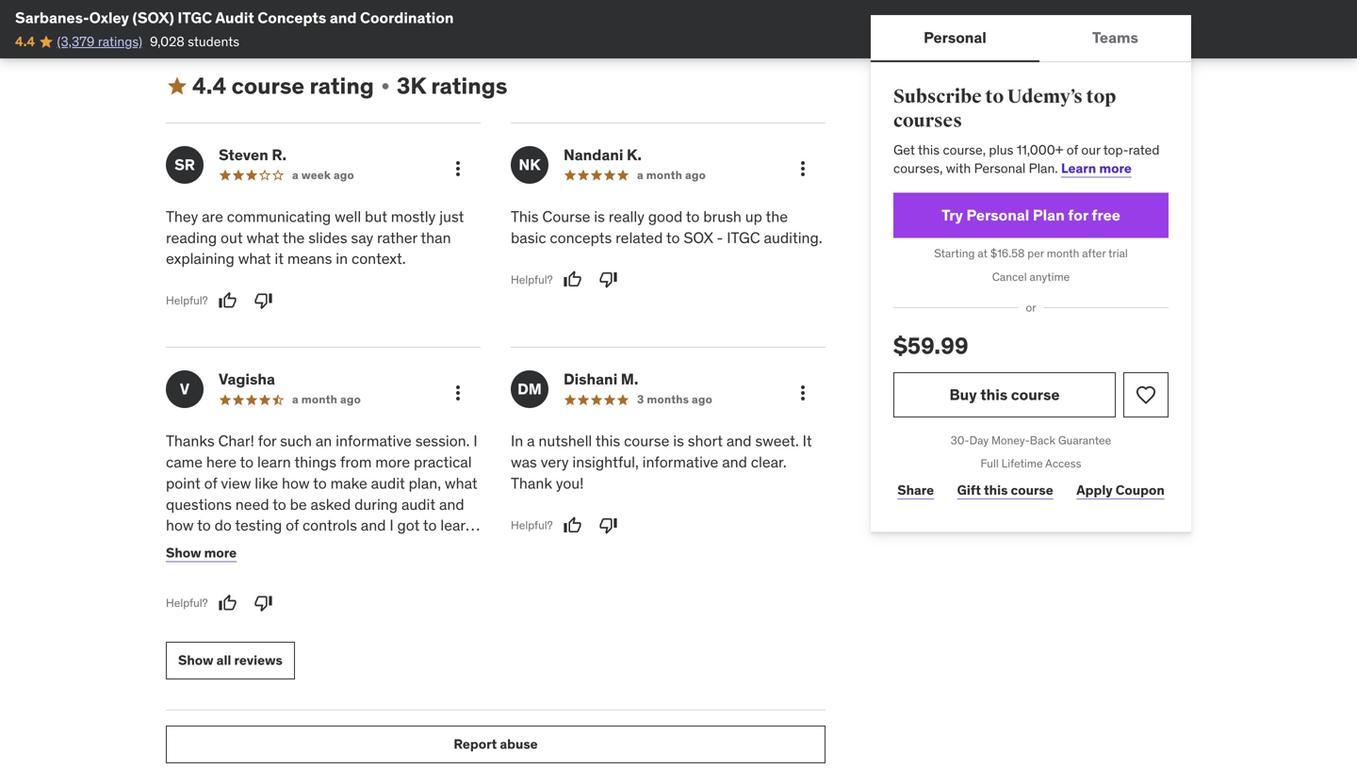 Task type: locate. For each thing, give the bounding box(es) containing it.
to left be
[[273, 495, 286, 514]]

ago up brush
[[685, 168, 706, 182]]

4.4 for 4.4
[[15, 33, 35, 50]]

what inside thanks char! for such an informative session. i came here to learn things from more practical point of view like how to make audit plan, what questions need to be asked during audit and how to do testing of controls and i got to learn exactly the same things.
[[445, 474, 478, 493]]

show up 9,028 students
[[166, 7, 201, 24]]

need
[[235, 495, 269, 514]]

to up the sox
[[686, 207, 700, 226]]

1 vertical spatial itgc
[[727, 228, 760, 247]]

this right buy
[[981, 385, 1008, 404]]

1 vertical spatial show
[[166, 545, 201, 562]]

$59.99
[[894, 332, 969, 360]]

show all reviews button
[[166, 642, 295, 680]]

2 vertical spatial show
[[178, 652, 214, 669]]

helpful? left mark review by nandani k. as helpful "image"
[[511, 272, 553, 287]]

informative down short
[[643, 453, 719, 472]]

ago up from
[[340, 392, 361, 407]]

testing
[[235, 516, 282, 535]]

0 vertical spatial more
[[1099, 160, 1132, 177]]

0 vertical spatial what
[[246, 228, 279, 247]]

0 vertical spatial personal
[[924, 28, 987, 47]]

this for buy
[[981, 385, 1008, 404]]

how up 'exactly'
[[166, 516, 194, 535]]

mark review by steven r. as helpful image
[[218, 291, 237, 310]]

this
[[918, 141, 940, 158], [981, 385, 1008, 404], [596, 431, 620, 451], [984, 482, 1008, 499]]

0 vertical spatial informative
[[336, 431, 412, 451]]

helpful? left mark review by dishani m. as helpful icon
[[511, 518, 553, 533]]

thanks char! for such an informative session. i came here to learn things from more practical point of view like how to make audit plan, what questions need to be asked during audit and how to do testing of controls and i got to learn exactly the same things.
[[166, 431, 478, 556]]

students
[[188, 33, 240, 50]]

than
[[421, 228, 451, 247]]

exactly
[[166, 537, 213, 556]]

ago for but
[[334, 168, 354, 182]]

full
[[981, 456, 999, 471]]

learn right got
[[441, 516, 474, 535]]

asked
[[311, 495, 351, 514]]

of down be
[[286, 516, 299, 535]]

1 horizontal spatial more
[[375, 453, 410, 472]]

0 horizontal spatial 4.4
[[15, 33, 35, 50]]

2 horizontal spatial month
[[1047, 246, 1080, 261]]

cancel
[[992, 269, 1027, 284]]

30-day money-back guarantee full lifetime access
[[951, 433, 1112, 471]]

4.4 down sarbanes-
[[15, 33, 35, 50]]

guarantee
[[1059, 433, 1112, 448]]

show left all
[[178, 652, 214, 669]]

1 vertical spatial of
[[204, 474, 217, 493]]

this up courses,
[[918, 141, 940, 158]]

questions
[[166, 495, 232, 514]]

ago for good
[[685, 168, 706, 182]]

slides
[[308, 228, 347, 247]]

1 horizontal spatial month
[[646, 168, 683, 182]]

and right the concepts
[[330, 8, 357, 27]]

what down communicating
[[246, 228, 279, 247]]

1 horizontal spatial the
[[283, 228, 305, 247]]

to down char!
[[240, 453, 254, 472]]

the inside thanks char! for such an informative session. i came here to learn things from more practical point of view like how to make audit plan, what questions need to be asked during audit and how to do testing of controls and i got to learn exactly the same things.
[[217, 537, 239, 556]]

this inside 'link'
[[984, 482, 1008, 499]]

more right from
[[375, 453, 410, 472]]

came
[[166, 453, 203, 472]]

for
[[1068, 205, 1089, 225], [258, 431, 276, 451]]

abuse
[[500, 736, 538, 753]]

the down do
[[217, 537, 239, 556]]

is left short
[[673, 431, 684, 451]]

for left such
[[258, 431, 276, 451]]

4.4
[[15, 33, 35, 50], [192, 72, 226, 100]]

course inside 'link'
[[1011, 482, 1054, 499]]

1 vertical spatial what
[[238, 249, 271, 268]]

2 horizontal spatial the
[[766, 207, 788, 226]]

is inside this course is really good to brush up the basic concepts related to sox - itgc auditing.
[[594, 207, 605, 226]]

session.
[[415, 431, 470, 451]]

to down things
[[313, 474, 327, 493]]

a up such
[[292, 392, 299, 407]]

1 vertical spatial more
[[375, 453, 410, 472]]

with
[[946, 160, 971, 177]]

nk
[[519, 155, 541, 174]]

our
[[1082, 141, 1101, 158]]

xsmall image left 3k
[[378, 79, 393, 94]]

the up it
[[283, 228, 305, 247]]

1 vertical spatial informative
[[643, 453, 719, 472]]

at
[[978, 246, 988, 261]]

after
[[1082, 246, 1106, 261]]

1 vertical spatial personal
[[974, 160, 1026, 177]]

to left 'udemy's'
[[985, 85, 1004, 108]]

what down practical
[[445, 474, 478, 493]]

2 vertical spatial month
[[301, 392, 338, 407]]

plan
[[1033, 205, 1065, 225]]

0 horizontal spatial informative
[[336, 431, 412, 451]]

month up good on the top
[[646, 168, 683, 182]]

say
[[351, 228, 373, 247]]

is inside in a nutshell this course is short and sweet. it was very insightful, informative and clear. thank you!
[[673, 431, 684, 451]]

1 vertical spatial month
[[1047, 246, 1080, 261]]

and down during
[[361, 516, 386, 535]]

i right 'session.'
[[474, 431, 478, 451]]

1 vertical spatial 4.4
[[192, 72, 226, 100]]

was
[[511, 453, 537, 472]]

9,028 students
[[150, 33, 240, 50]]

vagisha
[[219, 370, 275, 389]]

1 horizontal spatial informative
[[643, 453, 719, 472]]

a left the week
[[292, 168, 299, 182]]

or
[[1026, 300, 1037, 315]]

itgc down up at the right top
[[727, 228, 760, 247]]

a down k. at top left
[[637, 168, 644, 182]]

a right in on the left of the page
[[527, 431, 535, 451]]

course,
[[943, 141, 986, 158]]

mark review by steven r. as unhelpful image
[[254, 291, 273, 310]]

month up an
[[301, 392, 338, 407]]

2 vertical spatial more
[[204, 545, 237, 562]]

1 horizontal spatial for
[[1068, 205, 1089, 225]]

1 horizontal spatial 4.4
[[192, 72, 226, 100]]

1 vertical spatial the
[[283, 228, 305, 247]]

ratings
[[431, 72, 508, 100]]

view
[[221, 474, 251, 493]]

0 vertical spatial 4.4
[[15, 33, 35, 50]]

ago
[[334, 168, 354, 182], [685, 168, 706, 182], [340, 392, 361, 407], [692, 392, 713, 407]]

i left got
[[390, 516, 394, 535]]

week
[[301, 168, 331, 182]]

got
[[397, 516, 420, 535]]

2 vertical spatial of
[[286, 516, 299, 535]]

audit up during
[[371, 474, 405, 493]]

show more
[[166, 545, 237, 562]]

the right up at the right top
[[766, 207, 788, 226]]

2 vertical spatial the
[[217, 537, 239, 556]]

informative up from
[[336, 431, 412, 451]]

0 horizontal spatial the
[[217, 537, 239, 556]]

reading
[[166, 228, 217, 247]]

insightful,
[[573, 453, 639, 472]]

oxley
[[89, 8, 129, 27]]

mark review by vagisha as helpful image
[[218, 594, 237, 613]]

personal inside try personal plan for free link
[[967, 205, 1030, 225]]

1 horizontal spatial xsmall image
[[378, 79, 393, 94]]

apply coupon button
[[1073, 472, 1169, 509]]

during
[[355, 495, 398, 514]]

1 vertical spatial how
[[166, 516, 194, 535]]

course up 'back'
[[1011, 385, 1060, 404]]

4.4 right the medium icon
[[192, 72, 226, 100]]

1 horizontal spatial i
[[474, 431, 478, 451]]

0 vertical spatial the
[[766, 207, 788, 226]]

3k
[[397, 72, 426, 100]]

course
[[542, 207, 591, 226]]

1 vertical spatial a month ago
[[292, 392, 361, 407]]

per
[[1028, 246, 1044, 261]]

0 horizontal spatial for
[[258, 431, 276, 451]]

show for 9,028 students
[[166, 7, 201, 24]]

ago right the week
[[334, 168, 354, 182]]

4.4 for 4.4 course rating
[[192, 72, 226, 100]]

an
[[316, 431, 332, 451]]

0 horizontal spatial i
[[390, 516, 394, 535]]

informative inside in a nutshell this course is short and sweet. it was very insightful, informative and clear. thank you!
[[643, 453, 719, 472]]

concepts
[[258, 8, 326, 27]]

wishlist image
[[1135, 384, 1158, 406]]

1 vertical spatial xsmall image
[[378, 79, 393, 94]]

0 vertical spatial for
[[1068, 205, 1089, 225]]

itgc up 9,028 students
[[178, 8, 212, 27]]

a month ago up an
[[292, 392, 361, 407]]

1 horizontal spatial is
[[673, 431, 684, 451]]

course
[[231, 72, 305, 100], [1011, 385, 1060, 404], [624, 431, 670, 451], [1011, 482, 1054, 499]]

0 horizontal spatial month
[[301, 392, 338, 407]]

more for learn more
[[1099, 160, 1132, 177]]

course inside button
[[1011, 385, 1060, 404]]

3
[[637, 392, 644, 407]]

gift this course link
[[953, 472, 1058, 509]]

itgc
[[178, 8, 212, 27], [727, 228, 760, 247]]

audit down plan,
[[402, 495, 436, 514]]

a inside in a nutshell this course is short and sweet. it was very insightful, informative and clear. thank you!
[[527, 431, 535, 451]]

additional actions for review by vagisha image
[[447, 382, 469, 405]]

course down lifetime
[[1011, 482, 1054, 499]]

more down do
[[204, 545, 237, 562]]

personal up $16.58
[[967, 205, 1030, 225]]

of left our
[[1067, 141, 1078, 158]]

1 vertical spatial is
[[673, 431, 684, 451]]

show down questions
[[166, 545, 201, 562]]

2 horizontal spatial of
[[1067, 141, 1078, 158]]

is left the really
[[594, 207, 605, 226]]

0 vertical spatial is
[[594, 207, 605, 226]]

practical
[[414, 453, 472, 472]]

1 horizontal spatial a month ago
[[637, 168, 706, 182]]

personal inside get this course, plus 11,000+ of our top-rated courses, with personal plan.
[[974, 160, 1026, 177]]

learn
[[257, 453, 291, 472], [441, 516, 474, 535]]

1 horizontal spatial itgc
[[727, 228, 760, 247]]

0 horizontal spatial itgc
[[178, 8, 212, 27]]

thanks
[[166, 431, 215, 451]]

just
[[439, 207, 464, 226]]

1 vertical spatial learn
[[441, 516, 474, 535]]

dm
[[518, 379, 542, 399]]

personal
[[924, 28, 987, 47], [974, 160, 1026, 177], [967, 205, 1030, 225]]

0 vertical spatial learn
[[257, 453, 291, 472]]

ago for an
[[340, 392, 361, 407]]

0 vertical spatial show
[[166, 7, 201, 24]]

2 vertical spatial what
[[445, 474, 478, 493]]

coupon
[[1116, 482, 1165, 499]]

the inside they are communicating well but mostly just reading out what the slides say rather than explaining what it means in context.
[[283, 228, 305, 247]]

0 vertical spatial how
[[282, 474, 310, 493]]

xsmall image
[[233, 9, 248, 24], [378, 79, 393, 94]]

more down 'top-'
[[1099, 160, 1132, 177]]

1 vertical spatial for
[[258, 431, 276, 451]]

what left it
[[238, 249, 271, 268]]

course down 3
[[624, 431, 670, 451]]

xsmall image inside the show less button
[[233, 9, 248, 24]]

concepts
[[550, 228, 612, 247]]

helpful? left mark review by steven r. as helpful icon
[[166, 293, 208, 308]]

0 horizontal spatial a month ago
[[292, 392, 361, 407]]

this course is really good to brush up the basic concepts related to sox - itgc auditing.
[[511, 207, 823, 247]]

0 horizontal spatial is
[[594, 207, 605, 226]]

more inside button
[[204, 545, 237, 562]]

learn up like
[[257, 453, 291, 472]]

0 horizontal spatial more
[[204, 545, 237, 562]]

additional actions for review by steven r. image
[[447, 157, 469, 180]]

(sox)
[[132, 8, 174, 27]]

this inside get this course, plus 11,000+ of our top-rated courses, with personal plan.
[[918, 141, 940, 158]]

2 vertical spatial personal
[[967, 205, 1030, 225]]

mark review by dishani m. as unhelpful image
[[599, 516, 618, 535]]

personal down plus
[[974, 160, 1026, 177]]

of down here
[[204, 474, 217, 493]]

this inside button
[[981, 385, 1008, 404]]

you!
[[556, 474, 584, 493]]

this up insightful,
[[596, 431, 620, 451]]

month for up
[[646, 168, 683, 182]]

mostly
[[391, 207, 436, 226]]

xsmall image right less
[[233, 9, 248, 24]]

month up the anytime
[[1047, 246, 1080, 261]]

i
[[474, 431, 478, 451], [390, 516, 394, 535]]

free
[[1092, 205, 1121, 225]]

learn more
[[1062, 160, 1132, 177]]

mark review by nandani k. as unhelpful image
[[599, 270, 618, 289]]

mark review by nandani k. as helpful image
[[563, 270, 582, 289]]

ago right months
[[692, 392, 713, 407]]

0 horizontal spatial xsmall image
[[233, 9, 248, 24]]

tab list
[[871, 15, 1192, 62]]

be
[[290, 495, 307, 514]]

helpful? left mark review by vagisha as helpful icon
[[166, 596, 208, 611]]

1 horizontal spatial of
[[286, 516, 299, 535]]

helpful? for this course is really good to brush up the basic concepts related to sox - itgc auditing.
[[511, 272, 553, 287]]

short
[[688, 431, 723, 451]]

personal up subscribe
[[924, 28, 987, 47]]

0 vertical spatial of
[[1067, 141, 1078, 158]]

clear.
[[751, 453, 787, 472]]

audit
[[371, 474, 405, 493], [402, 495, 436, 514]]

learn more link
[[1062, 160, 1132, 177]]

helpful?
[[511, 272, 553, 287], [166, 293, 208, 308], [511, 518, 553, 533], [166, 596, 208, 611]]

informative inside thanks char! for such an informative session. i came here to learn things from more practical point of view like how to make audit plan, what questions need to be asked during audit and how to do testing of controls and i got to learn exactly the same things.
[[336, 431, 412, 451]]

month
[[646, 168, 683, 182], [1047, 246, 1080, 261], [301, 392, 338, 407]]

controls
[[303, 516, 357, 535]]

back
[[1030, 433, 1056, 448]]

this right "gift"
[[984, 482, 1008, 499]]

up
[[745, 207, 763, 226]]

show for this course is really good to brush up the basic concepts related to sox - itgc auditing.
[[178, 652, 214, 669]]

0 horizontal spatial of
[[204, 474, 217, 493]]

0 vertical spatial a month ago
[[637, 168, 706, 182]]

to
[[985, 85, 1004, 108], [686, 207, 700, 226], [666, 228, 680, 247], [240, 453, 254, 472], [313, 474, 327, 493], [273, 495, 286, 514], [197, 516, 211, 535], [423, 516, 437, 535]]

for inside thanks char! for such an informative session. i came here to learn things from more practical point of view like how to make audit plan, what questions need to be asked during audit and how to do testing of controls and i got to learn exactly the same things.
[[258, 431, 276, 451]]

2 horizontal spatial more
[[1099, 160, 1132, 177]]

0 horizontal spatial how
[[166, 516, 194, 535]]

for left free
[[1068, 205, 1089, 225]]

share button
[[894, 472, 938, 509]]

0 vertical spatial xsmall image
[[233, 9, 248, 24]]

show all reviews
[[178, 652, 283, 669]]

a month ago up good on the top
[[637, 168, 706, 182]]

report abuse button
[[166, 726, 826, 764]]

how up be
[[282, 474, 310, 493]]

0 vertical spatial month
[[646, 168, 683, 182]]



Task type: vqa. For each thing, say whether or not it's contained in the screenshot.


Task type: describe. For each thing, give the bounding box(es) containing it.
money-
[[992, 433, 1030, 448]]

show less button
[[166, 0, 248, 35]]

and left clear.
[[722, 453, 747, 472]]

a for nandani k.
[[637, 168, 644, 182]]

and down plan,
[[439, 495, 464, 514]]

course inside in a nutshell this course is short and sweet. it was very insightful, informative and clear. thank you!
[[624, 431, 670, 451]]

v
[[180, 379, 190, 399]]

(3,379
[[57, 33, 95, 50]]

dishani m.
[[564, 370, 639, 389]]

plan,
[[409, 474, 441, 493]]

anytime
[[1030, 269, 1070, 284]]

ago for course
[[692, 392, 713, 407]]

a for steven r.
[[292, 168, 299, 182]]

brush
[[703, 207, 742, 226]]

here
[[206, 453, 237, 472]]

learn
[[1062, 160, 1097, 177]]

courses
[[894, 109, 962, 133]]

this for gift
[[984, 482, 1008, 499]]

auditing.
[[764, 228, 823, 247]]

-
[[717, 228, 723, 247]]

do
[[215, 516, 232, 535]]

day
[[970, 433, 989, 448]]

plan.
[[1029, 160, 1058, 177]]

lifetime
[[1002, 456, 1043, 471]]

top-
[[1104, 141, 1129, 158]]

in a nutshell this course is short and sweet. it was very insightful, informative and clear. thank you!
[[511, 431, 812, 493]]

in
[[511, 431, 523, 451]]

subscribe to udemy's top courses
[[894, 85, 1116, 133]]

in
[[336, 249, 348, 268]]

0 vertical spatial audit
[[371, 474, 405, 493]]

audit
[[215, 8, 254, 27]]

medium image
[[166, 75, 189, 98]]

4.4 course rating
[[192, 72, 374, 100]]

course up 'r.'
[[231, 72, 305, 100]]

and right short
[[727, 431, 752, 451]]

0 vertical spatial itgc
[[178, 8, 212, 27]]

to inside subscribe to udemy's top courses
[[985, 85, 1004, 108]]

point
[[166, 474, 201, 493]]

months
[[647, 392, 689, 407]]

means
[[287, 249, 332, 268]]

this for get
[[918, 141, 940, 158]]

access
[[1046, 456, 1082, 471]]

month inside starting at $16.58 per month after trial cancel anytime
[[1047, 246, 1080, 261]]

helpful? for in a nutshell this course is short and sweet. it was very insightful, informative and clear. thank you!
[[511, 518, 553, 533]]

make
[[330, 474, 367, 493]]

report
[[454, 736, 497, 753]]

the inside this course is really good to brush up the basic concepts related to sox - itgc auditing.
[[766, 207, 788, 226]]

trial
[[1109, 246, 1128, 261]]

sox
[[684, 228, 713, 247]]

gift this course
[[957, 482, 1054, 499]]

mark review by dishani m. as helpful image
[[563, 516, 582, 535]]

good
[[648, 207, 683, 226]]

well
[[335, 207, 361, 226]]

additional actions for review by dishani m. image
[[792, 382, 814, 405]]

a week ago
[[292, 168, 354, 182]]

rating
[[310, 72, 374, 100]]

0 vertical spatial i
[[474, 431, 478, 451]]

sweet.
[[755, 431, 799, 451]]

plus
[[989, 141, 1014, 158]]

this inside in a nutshell this course is short and sweet. it was very insightful, informative and clear. thank you!
[[596, 431, 620, 451]]

out
[[221, 228, 243, 247]]

k.
[[627, 145, 642, 164]]

less
[[204, 7, 229, 24]]

1 horizontal spatial learn
[[441, 516, 474, 535]]

1 horizontal spatial how
[[282, 474, 310, 493]]

to down good on the top
[[666, 228, 680, 247]]

11,000+
[[1017, 141, 1064, 158]]

courses,
[[894, 160, 943, 177]]

apply
[[1077, 482, 1113, 499]]

try personal plan for free
[[942, 205, 1121, 225]]

sr
[[174, 155, 195, 174]]

of inside get this course, plus 11,000+ of our top-rated courses, with personal plan.
[[1067, 141, 1078, 158]]

dishani
[[564, 370, 618, 389]]

nutshell
[[539, 431, 592, 451]]

m.
[[621, 370, 639, 389]]

3 months ago
[[637, 392, 713, 407]]

things.
[[282, 537, 328, 556]]

a for vagisha
[[292, 392, 299, 407]]

try
[[942, 205, 963, 225]]

sarbanes-oxley (sox) itgc audit concepts and coordination
[[15, 8, 454, 27]]

itgc inside this course is really good to brush up the basic concepts related to sox - itgc auditing.
[[727, 228, 760, 247]]

to right got
[[423, 516, 437, 535]]

more inside thanks char! for such an informative session. i came here to learn things from more practical point of view like how to make audit plan, what questions need to be asked during audit and how to do testing of controls and i got to learn exactly the same things.
[[375, 453, 410, 472]]

reviews
[[234, 652, 283, 669]]

a month ago for good
[[637, 168, 706, 182]]

ratings)
[[98, 33, 142, 50]]

0 horizontal spatial learn
[[257, 453, 291, 472]]

sarbanes-
[[15, 8, 89, 27]]

more for show more
[[204, 545, 237, 562]]

explaining
[[166, 249, 235, 268]]

communicating
[[227, 207, 331, 226]]

1 vertical spatial i
[[390, 516, 394, 535]]

1 vertical spatial audit
[[402, 495, 436, 514]]

try personal plan for free link
[[894, 193, 1169, 238]]

a month ago for an
[[292, 392, 361, 407]]

tab list containing personal
[[871, 15, 1192, 62]]

same
[[242, 537, 279, 556]]

to left do
[[197, 516, 211, 535]]

coordination
[[360, 8, 454, 27]]

nandani k.
[[564, 145, 642, 164]]

share
[[898, 482, 934, 499]]

personal inside button
[[924, 28, 987, 47]]

r.
[[272, 145, 287, 164]]

helpful? for they are communicating well but mostly just reading out what the slides say rather than explaining what it means in context.
[[166, 293, 208, 308]]

additional actions for review by nandani k. image
[[792, 157, 814, 180]]

they are communicating well but mostly just reading out what the slides say rather than explaining what it means in context.
[[166, 207, 464, 268]]

thank
[[511, 474, 552, 493]]

nandani
[[564, 145, 623, 164]]

(3,379 ratings)
[[57, 33, 142, 50]]

mark review by vagisha as unhelpful image
[[254, 594, 273, 613]]

month for i
[[301, 392, 338, 407]]

all
[[217, 652, 231, 669]]

report abuse
[[454, 736, 538, 753]]



